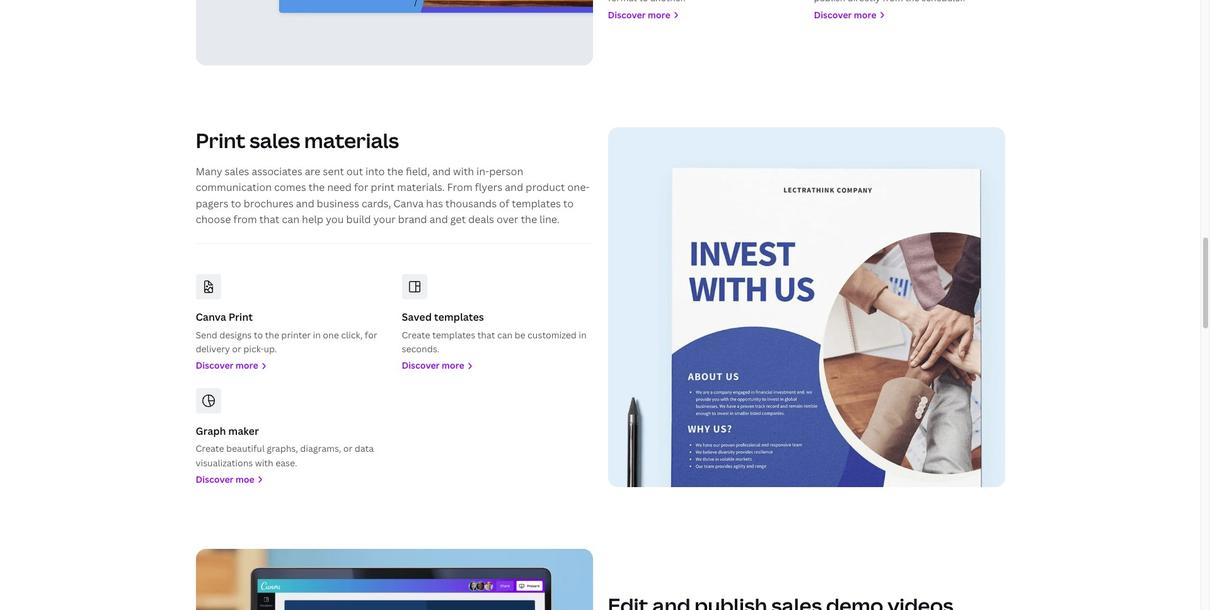 Task type: locate. For each thing, give the bounding box(es) containing it.
the
[[387, 164, 404, 178], [309, 181, 325, 194], [521, 213, 537, 227], [265, 329, 279, 341]]

canva up send
[[196, 310, 226, 324]]

templates inside many sales associates are sent out into the field, and with in-person communication comes the need for print materials. from flyers and product one- pagers to brochures and business cards, canva has thousands of templates to choose from that can help you build your brand and get deals over the line.
[[512, 197, 561, 211]]

1 horizontal spatial that
[[478, 329, 495, 341]]

templates down product
[[512, 197, 561, 211]]

1 horizontal spatial canva
[[394, 197, 424, 211]]

can left be
[[498, 329, 513, 341]]

need
[[327, 181, 352, 194]]

0 vertical spatial or
[[232, 343, 242, 355]]

print up many
[[196, 127, 246, 154]]

1 vertical spatial can
[[498, 329, 513, 341]]

and up help
[[296, 197, 315, 211]]

sales
[[250, 127, 300, 154], [225, 164, 249, 178]]

1 horizontal spatial to
[[254, 329, 263, 341]]

0 vertical spatial can
[[282, 213, 300, 227]]

with inside graph maker create beautiful graphs, diagrams, or data visualizations with ease.
[[255, 457, 274, 469]]

can inside many sales associates are sent out into the field, and with in-person communication comes the need for print materials. from flyers and product one- pagers to brochures and business cards, canva has thousands of templates to choose from that can help you build your brand and get deals over the line.
[[282, 213, 300, 227]]

your
[[374, 213, 396, 227]]

print
[[371, 181, 395, 194]]

create
[[402, 329, 430, 341], [196, 443, 224, 455]]

with
[[453, 164, 474, 178], [255, 457, 274, 469]]

1 horizontal spatial in
[[579, 329, 587, 341]]

0 horizontal spatial canva
[[196, 310, 226, 324]]

to down communication
[[231, 197, 241, 211]]

sales up associates
[[250, 127, 300, 154]]

for
[[354, 181, 369, 194], [365, 329, 378, 341]]

person
[[490, 164, 524, 178]]

saved templates create templates that can be customized in seconds.
[[402, 310, 587, 355]]

0 vertical spatial for
[[354, 181, 369, 194]]

you
[[326, 213, 344, 227]]

1 vertical spatial sales
[[225, 164, 249, 178]]

comes
[[274, 181, 306, 194]]

in right 'customized'
[[579, 329, 587, 341]]

more
[[648, 9, 671, 21], [854, 9, 877, 21], [236, 360, 258, 372], [442, 360, 465, 372]]

help
[[302, 213, 324, 227]]

the down are
[[309, 181, 325, 194]]

in left the "one"
[[313, 329, 321, 341]]

delivery
[[196, 343, 230, 355]]

diagrams,
[[300, 443, 341, 455]]

and
[[433, 164, 451, 178], [505, 181, 524, 194], [296, 197, 315, 211], [430, 213, 448, 227]]

0 vertical spatial sales
[[250, 127, 300, 154]]

print
[[196, 127, 246, 154], [229, 310, 253, 324]]

that inside many sales associates are sent out into the field, and with in-person communication comes the need for print materials. from flyers and product one- pagers to brochures and business cards, canva has thousands of templates to choose from that can help you build your brand and get deals over the line.
[[260, 213, 280, 227]]

the up up.
[[265, 329, 279, 341]]

templates up seconds.
[[433, 329, 476, 341]]

create for saved
[[402, 329, 430, 341]]

over
[[497, 213, 519, 227]]

in
[[313, 329, 321, 341], [579, 329, 587, 341]]

out
[[347, 164, 363, 178]]

1 vertical spatial with
[[255, 457, 274, 469]]

up.
[[264, 343, 277, 355]]

has
[[426, 197, 443, 211]]

1 horizontal spatial can
[[498, 329, 513, 341]]

or down designs
[[232, 343, 242, 355]]

templates right saved
[[434, 310, 484, 324]]

0 horizontal spatial in
[[313, 329, 321, 341]]

or
[[232, 343, 242, 355], [344, 443, 353, 455]]

ease.
[[276, 457, 297, 469]]

materials.
[[397, 181, 445, 194]]

line.
[[540, 213, 560, 227]]

in-
[[477, 164, 490, 178]]

and down person
[[505, 181, 524, 194]]

many sales associates are sent out into the field, and with in-person communication comes the need for print materials. from flyers and product one- pagers to brochures and business cards, canva has thousands of templates to choose from that can help you build your brand and get deals over the line.
[[196, 164, 590, 227]]

0 vertical spatial with
[[453, 164, 474, 178]]

for right click,
[[365, 329, 378, 341]]

in inside canva print send designs to the printer in one click, for delivery or pick-up.
[[313, 329, 321, 341]]

that down brochures
[[260, 213, 280, 227]]

choose
[[196, 213, 231, 227]]

2 in from the left
[[579, 329, 587, 341]]

for inside canva print send designs to the printer in one click, for delivery or pick-up.
[[365, 329, 378, 341]]

create inside saved templates create templates that can be customized in seconds.
[[402, 329, 430, 341]]

that
[[260, 213, 280, 227], [478, 329, 495, 341]]

sent
[[323, 164, 344, 178]]

with inside many sales associates are sent out into the field, and with in-person communication comes the need for print materials. from flyers and product one- pagers to brochures and business cards, canva has thousands of templates to choose from that can help you build your brand and get deals over the line.
[[453, 164, 474, 178]]

canva
[[394, 197, 424, 211], [196, 310, 226, 324]]

data
[[355, 443, 374, 455]]

magic resize tool for sales team presentations in canva image
[[196, 0, 593, 66]]

1 horizontal spatial or
[[344, 443, 353, 455]]

can
[[282, 213, 300, 227], [498, 329, 513, 341]]

0 vertical spatial print
[[196, 127, 246, 154]]

0 vertical spatial templates
[[512, 197, 561, 211]]

print up designs
[[229, 310, 253, 324]]

0 horizontal spatial or
[[232, 343, 242, 355]]

0 vertical spatial create
[[402, 329, 430, 341]]

discover more link
[[608, 8, 799, 22], [815, 8, 1006, 22], [196, 359, 387, 373], [402, 359, 593, 373]]

deals
[[469, 213, 494, 227]]

0 horizontal spatial with
[[255, 457, 274, 469]]

discover more
[[608, 9, 671, 21], [815, 9, 877, 21], [196, 360, 258, 372], [402, 360, 465, 372]]

sales team pitch book created in canva image
[[608, 127, 1006, 487]]

associates
[[252, 164, 303, 178]]

can left help
[[282, 213, 300, 227]]

1 vertical spatial canva
[[196, 310, 226, 324]]

0 vertical spatial that
[[260, 213, 280, 227]]

0 vertical spatial canva
[[394, 197, 424, 211]]

or left "data"
[[344, 443, 353, 455]]

pagers
[[196, 197, 229, 211]]

create inside graph maker create beautiful graphs, diagrams, or data visualizations with ease.
[[196, 443, 224, 455]]

to down the one-
[[564, 197, 574, 211]]

send
[[196, 329, 217, 341]]

canva up brand on the left
[[394, 197, 424, 211]]

create for graph
[[196, 443, 224, 455]]

one-
[[568, 181, 590, 194]]

with left the ease.
[[255, 457, 274, 469]]

can inside saved templates create templates that can be customized in seconds.
[[498, 329, 513, 341]]

1 vertical spatial print
[[229, 310, 253, 324]]

canva print send designs to the printer in one click, for delivery or pick-up.
[[196, 310, 378, 355]]

0 horizontal spatial that
[[260, 213, 280, 227]]

sales inside many sales associates are sent out into the field, and with in-person communication comes the need for print materials. from flyers and product one- pagers to brochures and business cards, canva has thousands of templates to choose from that can help you build your brand and get deals over the line.
[[225, 164, 249, 178]]

to
[[231, 197, 241, 211], [564, 197, 574, 211], [254, 329, 263, 341]]

create up seconds.
[[402, 329, 430, 341]]

sales up communication
[[225, 164, 249, 178]]

0 horizontal spatial create
[[196, 443, 224, 455]]

click,
[[341, 329, 363, 341]]

0 horizontal spatial to
[[231, 197, 241, 211]]

1 vertical spatial for
[[365, 329, 378, 341]]

1 in from the left
[[313, 329, 321, 341]]

for inside many sales associates are sent out into the field, and with in-person communication comes the need for print materials. from flyers and product one- pagers to brochures and business cards, canva has thousands of templates to choose from that can help you build your brand and get deals over the line.
[[354, 181, 369, 194]]

0 horizontal spatial can
[[282, 213, 300, 227]]

one
[[323, 329, 339, 341]]

moe
[[236, 474, 255, 486]]

and right field,
[[433, 164, 451, 178]]

1 vertical spatial templates
[[434, 310, 484, 324]]

1 horizontal spatial create
[[402, 329, 430, 341]]

graph
[[196, 424, 226, 438]]

graph maker create beautiful graphs, diagrams, or data visualizations with ease.
[[196, 424, 374, 469]]

or inside canva print send designs to the printer in one click, for delivery or pick-up.
[[232, 343, 242, 355]]

be
[[515, 329, 526, 341]]

1 horizontal spatial with
[[453, 164, 474, 178]]

for down out
[[354, 181, 369, 194]]

discover
[[608, 9, 646, 21], [815, 9, 852, 21], [196, 360, 234, 372], [402, 360, 440, 372], [196, 474, 234, 486]]

that left be
[[478, 329, 495, 341]]

to up pick-
[[254, 329, 263, 341]]

1 vertical spatial or
[[344, 443, 353, 455]]

with up "from"
[[453, 164, 474, 178]]

1 vertical spatial that
[[478, 329, 495, 341]]

create down graph
[[196, 443, 224, 455]]

1 vertical spatial create
[[196, 443, 224, 455]]

templates
[[512, 197, 561, 211], [434, 310, 484, 324], [433, 329, 476, 341]]



Task type: describe. For each thing, give the bounding box(es) containing it.
sales team pitch presentation in canva image
[[196, 549, 593, 610]]

the left line.
[[521, 213, 537, 227]]

customized
[[528, 329, 577, 341]]

designs
[[220, 329, 252, 341]]

thousands
[[446, 197, 497, 211]]

discover moe
[[196, 474, 255, 486]]

many
[[196, 164, 222, 178]]

cards,
[[362, 197, 391, 211]]

pick-
[[244, 343, 264, 355]]

from
[[447, 181, 473, 194]]

materials
[[304, 127, 399, 154]]

beautiful
[[226, 443, 265, 455]]

seconds.
[[402, 343, 440, 355]]

flyers
[[475, 181, 503, 194]]

maker
[[229, 424, 259, 438]]

the right into
[[387, 164, 404, 178]]

sales for many
[[225, 164, 249, 178]]

and down "has"
[[430, 213, 448, 227]]

brochures
[[244, 197, 294, 211]]

2 horizontal spatial to
[[564, 197, 574, 211]]

visualizations
[[196, 457, 253, 469]]

saved
[[402, 310, 432, 324]]

field,
[[406, 164, 430, 178]]

graphs,
[[267, 443, 298, 455]]

get
[[451, 213, 466, 227]]

build
[[346, 213, 371, 227]]

print sales materials
[[196, 127, 399, 154]]

to inside canva print send designs to the printer in one click, for delivery or pick-up.
[[254, 329, 263, 341]]

into
[[366, 164, 385, 178]]

2 vertical spatial templates
[[433, 329, 476, 341]]

communication
[[196, 181, 272, 194]]

or inside graph maker create beautiful graphs, diagrams, or data visualizations with ease.
[[344, 443, 353, 455]]

discover moe link
[[196, 473, 387, 487]]

printer
[[282, 329, 311, 341]]

are
[[305, 164, 321, 178]]

business
[[317, 197, 359, 211]]

product
[[526, 181, 565, 194]]

of
[[499, 197, 510, 211]]

in inside saved templates create templates that can be customized in seconds.
[[579, 329, 587, 341]]

sales for print
[[250, 127, 300, 154]]

the inside canva print send designs to the printer in one click, for delivery or pick-up.
[[265, 329, 279, 341]]

discover inside discover moe link
[[196, 474, 234, 486]]

canva inside many sales associates are sent out into the field, and with in-person communication comes the need for print materials. from flyers and product one- pagers to brochures and business cards, canva has thousands of templates to choose from that can help you build your brand and get deals over the line.
[[394, 197, 424, 211]]

that inside saved templates create templates that can be customized in seconds.
[[478, 329, 495, 341]]

print inside canva print send designs to the printer in one click, for delivery or pick-up.
[[229, 310, 253, 324]]

brand
[[398, 213, 427, 227]]

canva inside canva print send designs to the printer in one click, for delivery or pick-up.
[[196, 310, 226, 324]]

from
[[233, 213, 257, 227]]



Task type: vqa. For each thing, say whether or not it's contained in the screenshot.
Canva in Many sales associates are sent out into the field, and with in-person communication comes the need for print materials. From flyers and product one- pagers to brochures and business cards, Canva has thousands of templates to choose from that can help you build your brand and get deals over the line.
yes



